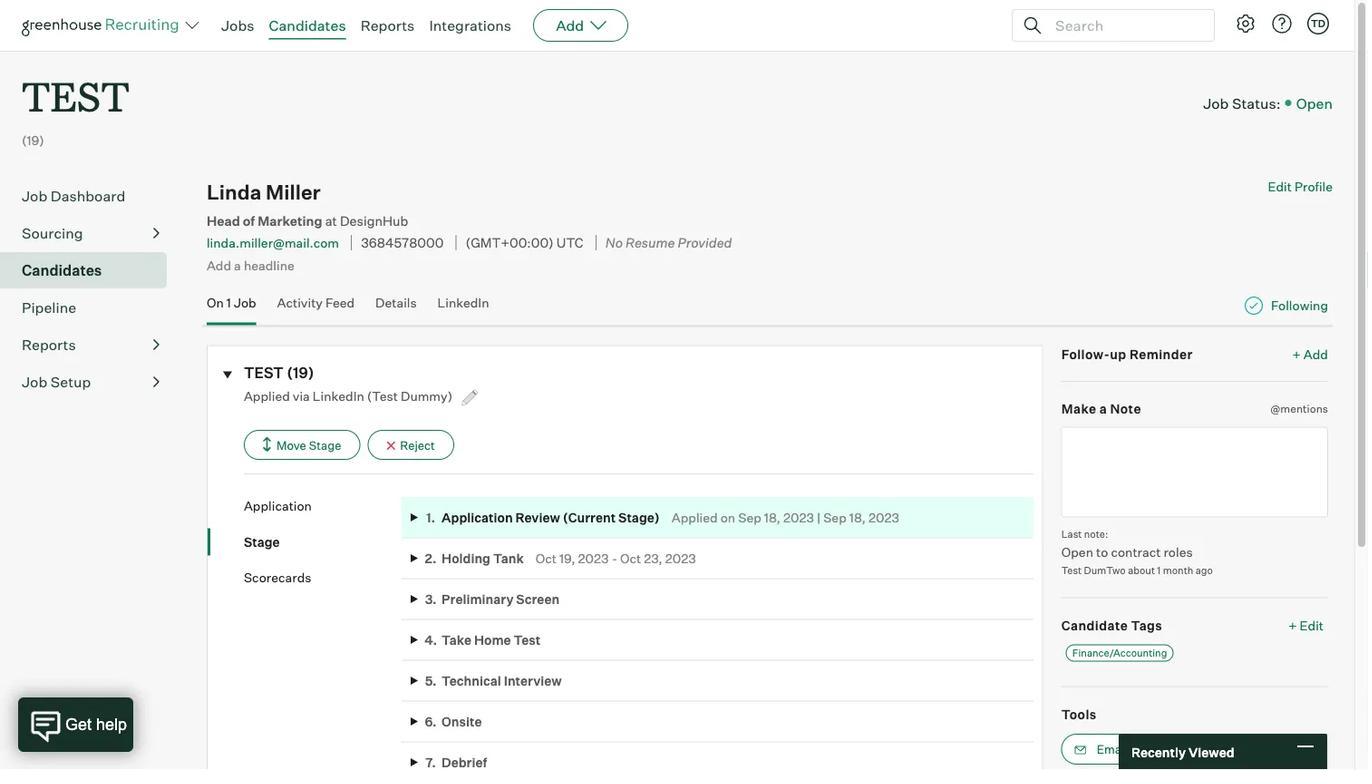 Task type: describe. For each thing, give the bounding box(es) containing it.
tools email linda
[[1062, 706, 1162, 757]]

1 vertical spatial linkedin
[[313, 388, 364, 404]]

no resume provided
[[606, 234, 732, 251]]

make
[[1062, 401, 1097, 417]]

to
[[1097, 544, 1109, 560]]

profile
[[1295, 179, 1333, 195]]

1 horizontal spatial linkedin
[[438, 295, 489, 311]]

stage inside button
[[309, 438, 341, 452]]

+ for + add
[[1293, 346, 1301, 362]]

on 1 job link
[[207, 295, 256, 322]]

move
[[277, 438, 306, 452]]

applied on  sep 18, 2023 | sep 18, 2023
[[672, 509, 900, 525]]

td button
[[1304, 9, 1333, 38]]

roles
[[1164, 544, 1193, 560]]

activity
[[277, 295, 323, 311]]

1 vertical spatial edit
[[1300, 617, 1324, 633]]

@mentions link
[[1271, 400, 1329, 418]]

follow-
[[1062, 346, 1110, 362]]

sourcing link
[[22, 222, 160, 244]]

test for test (19)
[[244, 364, 284, 382]]

feed
[[326, 295, 355, 311]]

linkedin link
[[438, 295, 489, 322]]

activity feed
[[277, 295, 355, 311]]

job setup link
[[22, 371, 160, 393]]

6.
[[425, 714, 437, 730]]

following link
[[1272, 297, 1329, 314]]

scorecards
[[244, 570, 312, 586]]

via
[[293, 388, 310, 404]]

4. take home test
[[425, 632, 541, 648]]

linda inside linda miller head of marketing at designhub
[[207, 180, 262, 205]]

take
[[442, 632, 472, 648]]

onsite
[[442, 714, 482, 730]]

linda inside tools email linda
[[1131, 742, 1162, 757]]

month
[[1163, 564, 1194, 576]]

2. holding tank oct 19, 2023 - oct 23, 2023
[[425, 550, 696, 566]]

designhub
[[340, 212, 408, 229]]

2 horizontal spatial add
[[1304, 346, 1329, 362]]

a for make
[[1100, 401, 1108, 417]]

0 vertical spatial candidates
[[269, 16, 346, 34]]

6. onsite
[[425, 714, 482, 730]]

setup
[[51, 373, 91, 391]]

td
[[1311, 17, 1326, 29]]

stage)
[[619, 509, 660, 525]]

0 horizontal spatial (19)
[[22, 133, 44, 148]]

td button
[[1308, 13, 1330, 34]]

last
[[1062, 528, 1082, 540]]

a for add
[[234, 257, 241, 273]]

3684578000
[[361, 234, 444, 251]]

1 18, from the left
[[764, 509, 781, 525]]

jobs link
[[221, 16, 254, 34]]

job for job status:
[[1204, 94, 1229, 112]]

5. technical interview
[[425, 673, 562, 689]]

1 horizontal spatial reports
[[361, 16, 415, 34]]

email linda button
[[1062, 734, 1267, 765]]

applied for applied on  sep 18, 2023 | sep 18, 2023
[[672, 509, 718, 525]]

0 horizontal spatial 1
[[227, 295, 231, 311]]

linda.miller@mail.com
[[207, 235, 339, 251]]

job for job setup
[[22, 373, 47, 391]]

candidate
[[1062, 617, 1128, 633]]

reject button
[[368, 430, 454, 460]]

jobs
[[221, 16, 254, 34]]

finance/accounting
[[1073, 647, 1168, 659]]

-
[[612, 550, 618, 566]]

2 18, from the left
[[850, 509, 866, 525]]

email
[[1097, 742, 1128, 757]]

linda miller head of marketing at designhub
[[207, 180, 408, 229]]

2 sep from the left
[[824, 509, 847, 525]]

follow-up reminder
[[1062, 346, 1193, 362]]

4.
[[425, 632, 437, 648]]

+ for + edit
[[1289, 617, 1297, 633]]

(gmt+00:00) utc
[[466, 234, 584, 251]]

application link
[[244, 497, 402, 515]]

+ add link
[[1293, 345, 1329, 363]]

job dashboard
[[22, 187, 125, 205]]

greenhouse recruiting image
[[22, 15, 185, 36]]

3. preliminary screen
[[425, 591, 560, 607]]

miller
[[266, 180, 321, 205]]

0 vertical spatial open
[[1297, 94, 1333, 112]]

1 vertical spatial candidates link
[[22, 260, 160, 281]]

job setup
[[22, 373, 91, 391]]

edit profile
[[1268, 179, 1333, 195]]

2023 right | at bottom
[[869, 509, 900, 525]]

dumtwo
[[1084, 564, 1126, 576]]

about
[[1128, 564, 1155, 576]]

move stage button
[[244, 430, 360, 460]]

applied via linkedin (test dummy)
[[244, 388, 455, 404]]

job dashboard link
[[22, 185, 160, 207]]

1 vertical spatial stage
[[244, 534, 280, 550]]

head
[[207, 212, 240, 229]]

tags
[[1132, 617, 1163, 633]]

linda.miller@mail.com link
[[207, 235, 339, 251]]

of
[[243, 212, 255, 229]]

1 vertical spatial candidates
[[22, 261, 102, 280]]

|
[[817, 509, 821, 525]]

@mentions
[[1271, 402, 1329, 416]]

1 horizontal spatial reports link
[[361, 16, 415, 34]]

2023 right 23, on the left bottom
[[665, 550, 696, 566]]

screen
[[516, 591, 560, 607]]



Task type: locate. For each thing, give the bounding box(es) containing it.
headline
[[244, 257, 295, 273]]

(19) up the via
[[287, 364, 314, 382]]

1 vertical spatial applied
[[672, 509, 718, 525]]

candidates link right jobs link
[[269, 16, 346, 34]]

reminder
[[1130, 346, 1193, 362]]

0 vertical spatial applied
[[244, 388, 290, 404]]

0 vertical spatial linda
[[207, 180, 262, 205]]

utc
[[557, 234, 584, 251]]

0 horizontal spatial oct
[[536, 550, 557, 566]]

+ add
[[1293, 346, 1329, 362]]

no
[[606, 234, 623, 251]]

linda up "head"
[[207, 180, 262, 205]]

at
[[325, 212, 337, 229]]

tools
[[1062, 706, 1097, 722]]

1 right about
[[1158, 564, 1161, 576]]

test left dumtwo
[[1062, 564, 1082, 576]]

edit profile link
[[1268, 179, 1333, 195]]

configure image
[[1235, 13, 1257, 34]]

0 horizontal spatial a
[[234, 257, 241, 273]]

sep right | at bottom
[[824, 509, 847, 525]]

reports link up the job setup link on the left of page
[[22, 334, 160, 356]]

integrations link
[[429, 16, 512, 34]]

status:
[[1233, 94, 1281, 112]]

1 vertical spatial reports
[[22, 336, 76, 354]]

move stage
[[277, 438, 341, 452]]

1 inside the last note: open to contract roles test dumtwo               about 1 month               ago
[[1158, 564, 1161, 576]]

1 vertical spatial test
[[244, 364, 284, 382]]

provided
[[678, 234, 732, 251]]

sep right "on"
[[738, 509, 762, 525]]

job right 'on'
[[234, 295, 256, 311]]

oct
[[536, 550, 557, 566], [620, 550, 641, 566]]

open right status:
[[1297, 94, 1333, 112]]

0 horizontal spatial reports
[[22, 336, 76, 354]]

3.
[[425, 591, 437, 607]]

0 horizontal spatial 18,
[[764, 509, 781, 525]]

add for add
[[556, 16, 584, 34]]

1 horizontal spatial application
[[442, 509, 513, 525]]

1 vertical spatial test
[[514, 632, 541, 648]]

23,
[[644, 550, 663, 566]]

2 oct from the left
[[620, 550, 641, 566]]

applied for applied via linkedin (test dummy)
[[244, 388, 290, 404]]

recently
[[1132, 744, 1186, 760]]

+ inside + add link
[[1293, 346, 1301, 362]]

1 horizontal spatial candidates link
[[269, 16, 346, 34]]

1 vertical spatial a
[[1100, 401, 1108, 417]]

resume
[[626, 234, 675, 251]]

reports left integrations link
[[361, 16, 415, 34]]

stage up scorecards
[[244, 534, 280, 550]]

test for test
[[22, 69, 130, 122]]

review
[[516, 509, 560, 525]]

2.
[[425, 550, 437, 566]]

0 vertical spatial candidates link
[[269, 16, 346, 34]]

oct left the 19,
[[536, 550, 557, 566]]

stage right the move
[[309, 438, 341, 452]]

application up holding on the left
[[442, 509, 513, 525]]

0 horizontal spatial test
[[22, 69, 130, 122]]

scorecards link
[[244, 569, 402, 586]]

0 horizontal spatial add
[[207, 257, 231, 273]]

1 horizontal spatial (19)
[[287, 364, 314, 382]]

reports link left integrations link
[[361, 16, 415, 34]]

finance/accounting link
[[1066, 645, 1174, 662]]

add button
[[533, 9, 629, 42]]

test
[[22, 69, 130, 122], [244, 364, 284, 382]]

candidates right jobs link
[[269, 16, 346, 34]]

18, right | at bottom
[[850, 509, 866, 525]]

on
[[721, 509, 736, 525]]

1 sep from the left
[[738, 509, 762, 525]]

integrations
[[429, 16, 512, 34]]

candidates down sourcing on the top of the page
[[22, 261, 102, 280]]

1
[[227, 295, 231, 311], [1158, 564, 1161, 576]]

sourcing
[[22, 224, 83, 242]]

(gmt+00:00)
[[466, 234, 554, 251]]

0 horizontal spatial open
[[1062, 544, 1094, 560]]

1 vertical spatial open
[[1062, 544, 1094, 560]]

candidates link
[[269, 16, 346, 34], [22, 260, 160, 281]]

1 vertical spatial 1
[[1158, 564, 1161, 576]]

on
[[207, 295, 224, 311]]

a left headline
[[234, 257, 241, 273]]

1 vertical spatial +
[[1289, 617, 1297, 633]]

1 horizontal spatial 18,
[[850, 509, 866, 525]]

linkedin
[[438, 295, 489, 311], [313, 388, 364, 404]]

test
[[1062, 564, 1082, 576], [514, 632, 541, 648]]

note
[[1111, 401, 1142, 417]]

1 horizontal spatial applied
[[672, 509, 718, 525]]

last note: open to contract roles test dumtwo               about 1 month               ago
[[1062, 528, 1213, 576]]

1 horizontal spatial candidates
[[269, 16, 346, 34]]

add a headline
[[207, 257, 295, 273]]

activity feed link
[[277, 295, 355, 322]]

1 horizontal spatial test
[[244, 364, 284, 382]]

+ inside + edit link
[[1289, 617, 1297, 633]]

1 right 'on'
[[227, 295, 231, 311]]

linkedin right details at the top left of the page
[[438, 295, 489, 311]]

1 vertical spatial add
[[207, 257, 231, 273]]

note:
[[1085, 528, 1109, 540]]

1 horizontal spatial add
[[556, 16, 584, 34]]

0 horizontal spatial stage
[[244, 534, 280, 550]]

(19) down the test link
[[22, 133, 44, 148]]

0 vertical spatial stage
[[309, 438, 341, 452]]

dummy)
[[401, 388, 453, 404]]

2023 left -
[[578, 550, 609, 566]]

job up sourcing on the top of the page
[[22, 187, 47, 205]]

reports down pipeline
[[22, 336, 76, 354]]

reports link
[[361, 16, 415, 34], [22, 334, 160, 356]]

0 vertical spatial test
[[22, 69, 130, 122]]

+
[[1293, 346, 1301, 362], [1289, 617, 1297, 633]]

0 vertical spatial +
[[1293, 346, 1301, 362]]

interview
[[504, 673, 562, 689]]

1 vertical spatial (19)
[[287, 364, 314, 382]]

details
[[376, 295, 417, 311]]

0 vertical spatial a
[[234, 257, 241, 273]]

add
[[556, 16, 584, 34], [207, 257, 231, 273], [1304, 346, 1329, 362]]

add for add a headline
[[207, 257, 231, 273]]

1 horizontal spatial linda
[[1131, 742, 1162, 757]]

viewed
[[1189, 744, 1235, 760]]

job left setup
[[22, 373, 47, 391]]

0 vertical spatial add
[[556, 16, 584, 34]]

0 horizontal spatial candidates
[[22, 261, 102, 280]]

job
[[1204, 94, 1229, 112], [22, 187, 47, 205], [234, 295, 256, 311], [22, 373, 47, 391]]

job left status:
[[1204, 94, 1229, 112]]

pipeline link
[[22, 297, 160, 319]]

0 vertical spatial (19)
[[22, 133, 44, 148]]

test down greenhouse recruiting image
[[22, 69, 130, 122]]

ago
[[1196, 564, 1213, 576]]

linkedin right the via
[[313, 388, 364, 404]]

pipeline
[[22, 299, 76, 317]]

following
[[1272, 298, 1329, 313]]

1 horizontal spatial 1
[[1158, 564, 1161, 576]]

linda right email
[[1131, 742, 1162, 757]]

0 horizontal spatial linkedin
[[313, 388, 364, 404]]

0 vertical spatial test
[[1062, 564, 1082, 576]]

1 horizontal spatial edit
[[1300, 617, 1324, 633]]

1 horizontal spatial test
[[1062, 564, 1082, 576]]

0 horizontal spatial sep
[[738, 509, 762, 525]]

test right home
[[514, 632, 541, 648]]

oct right -
[[620, 550, 641, 566]]

preliminary
[[442, 591, 514, 607]]

tank
[[493, 550, 524, 566]]

test inside the last note: open to contract roles test dumtwo               about 1 month               ago
[[1062, 564, 1082, 576]]

reject
[[400, 438, 435, 452]]

0 horizontal spatial candidates link
[[22, 260, 160, 281]]

marketing
[[258, 212, 323, 229]]

0 vertical spatial reports
[[361, 16, 415, 34]]

job for job dashboard
[[22, 187, 47, 205]]

1 oct from the left
[[536, 550, 557, 566]]

(19)
[[22, 133, 44, 148], [287, 364, 314, 382]]

18,
[[764, 509, 781, 525], [850, 509, 866, 525]]

application
[[244, 498, 312, 514], [442, 509, 513, 525]]

0 horizontal spatial application
[[244, 498, 312, 514]]

1 vertical spatial reports link
[[22, 334, 160, 356]]

0 horizontal spatial applied
[[244, 388, 290, 404]]

linda
[[207, 180, 262, 205], [1131, 742, 1162, 757]]

0 horizontal spatial edit
[[1268, 179, 1292, 195]]

None text field
[[1062, 427, 1329, 518]]

1 vertical spatial linda
[[1131, 742, 1162, 757]]

details link
[[376, 295, 417, 322]]

up
[[1110, 346, 1127, 362]]

2023
[[784, 509, 814, 525], [869, 509, 900, 525], [578, 550, 609, 566], [665, 550, 696, 566]]

0 vertical spatial 1
[[227, 295, 231, 311]]

edit
[[1268, 179, 1292, 195], [1300, 617, 1324, 633]]

2 vertical spatial add
[[1304, 346, 1329, 362]]

open down last
[[1062, 544, 1094, 560]]

stage link
[[244, 533, 402, 551]]

a left "note"
[[1100, 401, 1108, 417]]

add inside popup button
[[556, 16, 584, 34]]

18, right "on"
[[764, 509, 781, 525]]

1 horizontal spatial a
[[1100, 401, 1108, 417]]

0 vertical spatial reports link
[[361, 16, 415, 34]]

application up stage link
[[244, 498, 312, 514]]

test link
[[22, 51, 130, 126]]

0 horizontal spatial test
[[514, 632, 541, 648]]

1.
[[426, 509, 435, 525]]

19,
[[560, 550, 576, 566]]

recently viewed
[[1132, 744, 1235, 760]]

1 horizontal spatial oct
[[620, 550, 641, 566]]

0 vertical spatial edit
[[1268, 179, 1292, 195]]

candidates link up pipeline link
[[22, 260, 160, 281]]

applied
[[244, 388, 290, 404], [672, 509, 718, 525]]

(current
[[563, 509, 616, 525]]

job status:
[[1204, 94, 1281, 112]]

test down on 1 job link
[[244, 364, 284, 382]]

+ edit
[[1289, 617, 1324, 633]]

2023 left | at bottom
[[784, 509, 814, 525]]

contract
[[1111, 544, 1161, 560]]

make a note
[[1062, 401, 1142, 417]]

+ edit link
[[1285, 613, 1329, 638]]

applied down test (19)
[[244, 388, 290, 404]]

technical
[[442, 673, 501, 689]]

1 horizontal spatial open
[[1297, 94, 1333, 112]]

1 horizontal spatial stage
[[309, 438, 341, 452]]

dashboard
[[51, 187, 125, 205]]

0 horizontal spatial reports link
[[22, 334, 160, 356]]

0 vertical spatial linkedin
[[438, 295, 489, 311]]

1 horizontal spatial sep
[[824, 509, 847, 525]]

applied left "on"
[[672, 509, 718, 525]]

Search text field
[[1051, 12, 1198, 39]]

0 horizontal spatial linda
[[207, 180, 262, 205]]

candidates
[[269, 16, 346, 34], [22, 261, 102, 280]]

on 1 job
[[207, 295, 256, 311]]

stage
[[309, 438, 341, 452], [244, 534, 280, 550]]

open inside the last note: open to contract roles test dumtwo               about 1 month               ago
[[1062, 544, 1094, 560]]



Task type: vqa. For each thing, say whether or not it's contained in the screenshot.
4th row from the bottom of the Table containing 1
no



